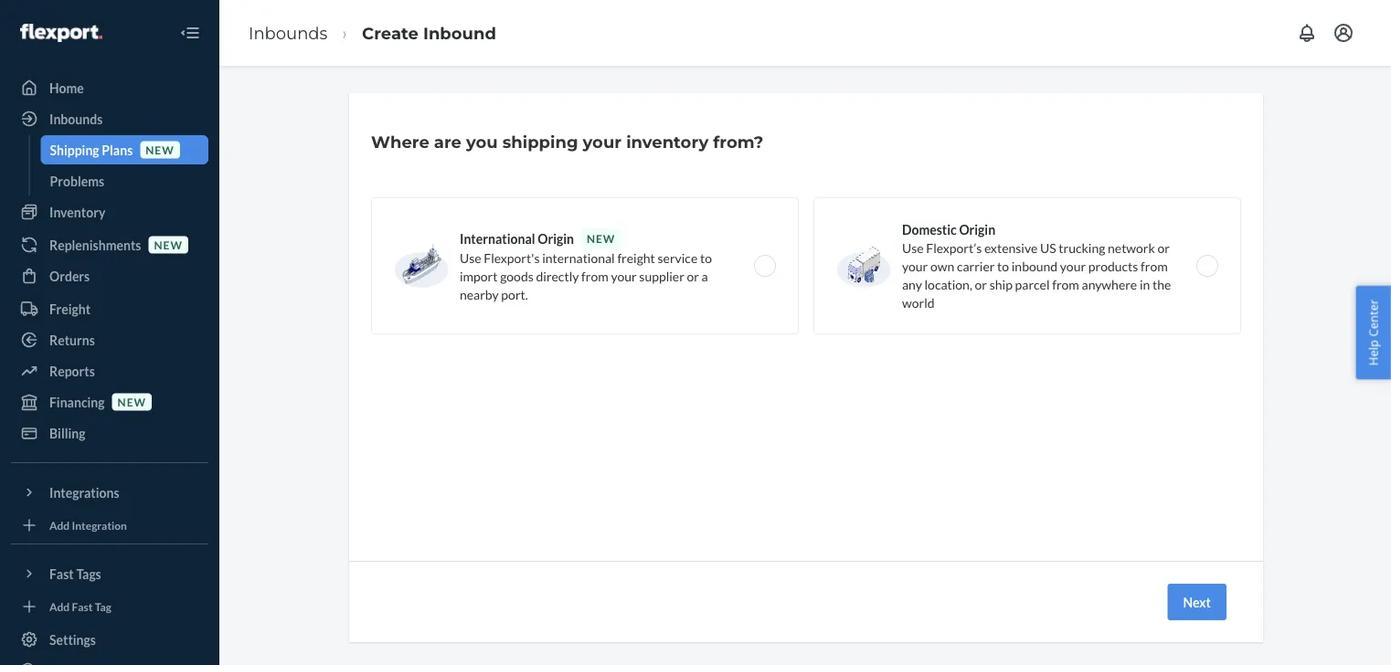 Task type: locate. For each thing, give the bounding box(es) containing it.
0 horizontal spatial to
[[700, 250, 712, 266]]

your
[[583, 132, 622, 152], [903, 258, 928, 274], [1061, 258, 1086, 274], [611, 268, 637, 284]]

integrations button
[[11, 478, 209, 508]]

you
[[466, 132, 498, 152]]

0 vertical spatial fast
[[49, 567, 74, 582]]

home
[[49, 80, 84, 96]]

new right plans at the left of the page
[[146, 143, 174, 156]]

origin for domestic
[[960, 222, 996, 237]]

tags
[[76, 567, 101, 582]]

to
[[700, 250, 712, 266], [998, 258, 1010, 274]]

help center
[[1366, 300, 1382, 366]]

to up a
[[700, 250, 712, 266]]

or
[[1158, 240, 1171, 256], [687, 268, 700, 284], [975, 277, 988, 292]]

parcel
[[1016, 277, 1050, 292]]

or down carrier
[[975, 277, 988, 292]]

or left a
[[687, 268, 700, 284]]

from right parcel
[[1053, 277, 1080, 292]]

inbounds inside 'breadcrumbs' navigation
[[249, 23, 328, 43]]

new up "orders" link
[[154, 238, 183, 251]]

problems
[[50, 173, 104, 189]]

1 horizontal spatial inbounds link
[[249, 23, 328, 43]]

fast
[[49, 567, 74, 582], [72, 600, 93, 614]]

use inside domestic origin use flexport's extensive us trucking network or your own carrier to inbound your products from any location, or ship parcel from anywhere in the world
[[903, 240, 924, 256]]

1 horizontal spatial use
[[903, 240, 924, 256]]

origin up international
[[538, 231, 574, 246]]

freight
[[618, 250, 656, 266]]

create inbound
[[362, 23, 496, 43]]

nearby
[[460, 287, 499, 302]]

inbounds link
[[249, 23, 328, 43], [11, 104, 209, 134]]

use
[[903, 240, 924, 256], [460, 250, 482, 266]]

0 horizontal spatial origin
[[538, 231, 574, 246]]

orders link
[[11, 262, 209, 291]]

from up the
[[1141, 258, 1168, 274]]

from
[[1141, 258, 1168, 274], [582, 268, 609, 284], [1053, 277, 1080, 292]]

reports link
[[11, 357, 209, 386]]

origin
[[960, 222, 996, 237], [538, 231, 574, 246]]

in
[[1140, 277, 1151, 292]]

freight
[[49, 301, 91, 317]]

fast left tag at the left
[[72, 600, 93, 614]]

add up the settings
[[49, 600, 70, 614]]

trucking
[[1059, 240, 1106, 256]]

inventory link
[[11, 198, 209, 227]]

0 horizontal spatial or
[[687, 268, 700, 284]]

from down international
[[582, 268, 609, 284]]

use down domestic
[[903, 240, 924, 256]]

your up any
[[903, 258, 928, 274]]

1 vertical spatial add
[[49, 600, 70, 614]]

0 horizontal spatial inbounds
[[49, 111, 103, 127]]

flexport logo image
[[20, 24, 102, 42]]

new up international
[[587, 232, 616, 245]]

us
[[1041, 240, 1057, 256]]

add left integration
[[49, 519, 70, 532]]

create inbound link
[[362, 23, 496, 43]]

or right network
[[1158, 240, 1171, 256]]

2 add from the top
[[49, 600, 70, 614]]

fast left tags
[[49, 567, 74, 582]]

home link
[[11, 73, 209, 102]]

inbounds
[[249, 23, 328, 43], [49, 111, 103, 127]]

origin inside domestic origin use flexport's extensive us trucking network or your own carrier to inbound your products from any location, or ship parcel from anywhere in the world
[[960, 222, 996, 237]]

your down trucking
[[1061, 258, 1086, 274]]

port.
[[501, 287, 528, 302]]

where
[[371, 132, 430, 152]]

to up ship
[[998, 258, 1010, 274]]

your down freight
[[611, 268, 637, 284]]

add for add integration
[[49, 519, 70, 532]]

create
[[362, 23, 419, 43]]

where are you shipping your inventory from?
[[371, 132, 764, 152]]

1 add from the top
[[49, 519, 70, 532]]

1 vertical spatial inbounds link
[[11, 104, 209, 134]]

integrations
[[49, 485, 119, 501]]

0 vertical spatial add
[[49, 519, 70, 532]]

0 vertical spatial inbounds link
[[249, 23, 328, 43]]

origin for international
[[538, 231, 574, 246]]

flexport's
[[484, 250, 540, 266]]

0 horizontal spatial use
[[460, 250, 482, 266]]

origin up flexport's
[[960, 222, 996, 237]]

supplier
[[640, 268, 685, 284]]

international
[[542, 250, 615, 266]]

new down reports link
[[118, 395, 146, 409]]

settings
[[49, 632, 96, 648]]

new for shipping plans
[[146, 143, 174, 156]]

0 horizontal spatial from
[[582, 268, 609, 284]]

next
[[1184, 595, 1212, 610]]

network
[[1108, 240, 1156, 256]]

tag
[[95, 600, 111, 614]]

add inside add fast tag link
[[49, 600, 70, 614]]

open account menu image
[[1333, 22, 1355, 44]]

import
[[460, 268, 498, 284]]

settings link
[[11, 626, 209, 655]]

use up import
[[460, 250, 482, 266]]

inventory
[[627, 132, 709, 152]]

the
[[1153, 277, 1172, 292]]

add integration
[[49, 519, 127, 532]]

use inside use flexport's international freight service to import goods directly from your supplier or a nearby port.
[[460, 250, 482, 266]]

new
[[146, 143, 174, 156], [587, 232, 616, 245], [154, 238, 183, 251], [118, 395, 146, 409]]

your right the shipping
[[583, 132, 622, 152]]

domestic origin use flexport's extensive us trucking network or your own carrier to inbound your products from any location, or ship parcel from anywhere in the world
[[903, 222, 1172, 310]]

1 horizontal spatial to
[[998, 258, 1010, 274]]

1 horizontal spatial origin
[[960, 222, 996, 237]]

add
[[49, 519, 70, 532], [49, 600, 70, 614]]

1 horizontal spatial inbounds
[[249, 23, 328, 43]]

or inside use flexport's international freight service to import goods directly from your supplier or a nearby port.
[[687, 268, 700, 284]]

to inside domestic origin use flexport's extensive us trucking network or your own carrier to inbound your products from any location, or ship parcel from anywhere in the world
[[998, 258, 1010, 274]]

0 vertical spatial inbounds
[[249, 23, 328, 43]]

reports
[[49, 364, 95, 379]]

a
[[702, 268, 708, 284]]

add inside add integration link
[[49, 519, 70, 532]]

add fast tag
[[49, 600, 111, 614]]



Task type: vqa. For each thing, say whether or not it's contained in the screenshot.
GIVE
no



Task type: describe. For each thing, give the bounding box(es) containing it.
your inside use flexport's international freight service to import goods directly from your supplier or a nearby port.
[[611, 268, 637, 284]]

1 horizontal spatial or
[[975, 277, 988, 292]]

fast tags
[[49, 567, 101, 582]]

directly
[[536, 268, 579, 284]]

inventory
[[49, 204, 105, 220]]

international origin
[[460, 231, 574, 246]]

any
[[903, 277, 923, 292]]

products
[[1089, 258, 1139, 274]]

from?
[[714, 132, 764, 152]]

returns link
[[11, 326, 209, 355]]

are
[[434, 132, 462, 152]]

inbound
[[423, 23, 496, 43]]

flexport's
[[927, 240, 982, 256]]

use flexport's international freight service to import goods directly from your supplier or a nearby port.
[[460, 250, 712, 302]]

open notifications image
[[1297, 22, 1319, 44]]

shipping plans
[[50, 142, 133, 158]]

add for add fast tag
[[49, 600, 70, 614]]

add fast tag link
[[11, 596, 209, 618]]

carrier
[[957, 258, 995, 274]]

shipping
[[50, 142, 99, 158]]

problems link
[[41, 166, 209, 196]]

1 horizontal spatial from
[[1053, 277, 1080, 292]]

integration
[[72, 519, 127, 532]]

new for replenishments
[[154, 238, 183, 251]]

location,
[[925, 277, 973, 292]]

domestic
[[903, 222, 957, 237]]

2 horizontal spatial or
[[1158, 240, 1171, 256]]

orders
[[49, 268, 90, 284]]

add integration link
[[11, 515, 209, 537]]

0 horizontal spatial inbounds link
[[11, 104, 209, 134]]

plans
[[102, 142, 133, 158]]

international
[[460, 231, 535, 246]]

ship
[[990, 277, 1013, 292]]

service
[[658, 250, 698, 266]]

help
[[1366, 340, 1382, 366]]

next button
[[1168, 584, 1227, 621]]

inbounds link inside 'breadcrumbs' navigation
[[249, 23, 328, 43]]

anywhere
[[1082, 277, 1138, 292]]

freight link
[[11, 294, 209, 324]]

1 vertical spatial fast
[[72, 600, 93, 614]]

new for financing
[[118, 395, 146, 409]]

fast inside dropdown button
[[49, 567, 74, 582]]

2 horizontal spatial from
[[1141, 258, 1168, 274]]

world
[[903, 295, 935, 310]]

shipping
[[503, 132, 578, 152]]

extensive
[[985, 240, 1038, 256]]

inbound
[[1012, 258, 1058, 274]]

returns
[[49, 332, 95, 348]]

new for international origin
[[587, 232, 616, 245]]

close navigation image
[[179, 22, 201, 44]]

replenishments
[[49, 237, 141, 253]]

own
[[931, 258, 955, 274]]

help center button
[[1357, 286, 1392, 380]]

goods
[[500, 268, 534, 284]]

fast tags button
[[11, 560, 209, 589]]

1 vertical spatial inbounds
[[49, 111, 103, 127]]

to inside use flexport's international freight service to import goods directly from your supplier or a nearby port.
[[700, 250, 712, 266]]

financing
[[49, 395, 105, 410]]

from inside use flexport's international freight service to import goods directly from your supplier or a nearby port.
[[582, 268, 609, 284]]

billing
[[49, 426, 86, 441]]

breadcrumbs navigation
[[234, 6, 511, 60]]

billing link
[[11, 419, 209, 448]]

center
[[1366, 300, 1382, 337]]



